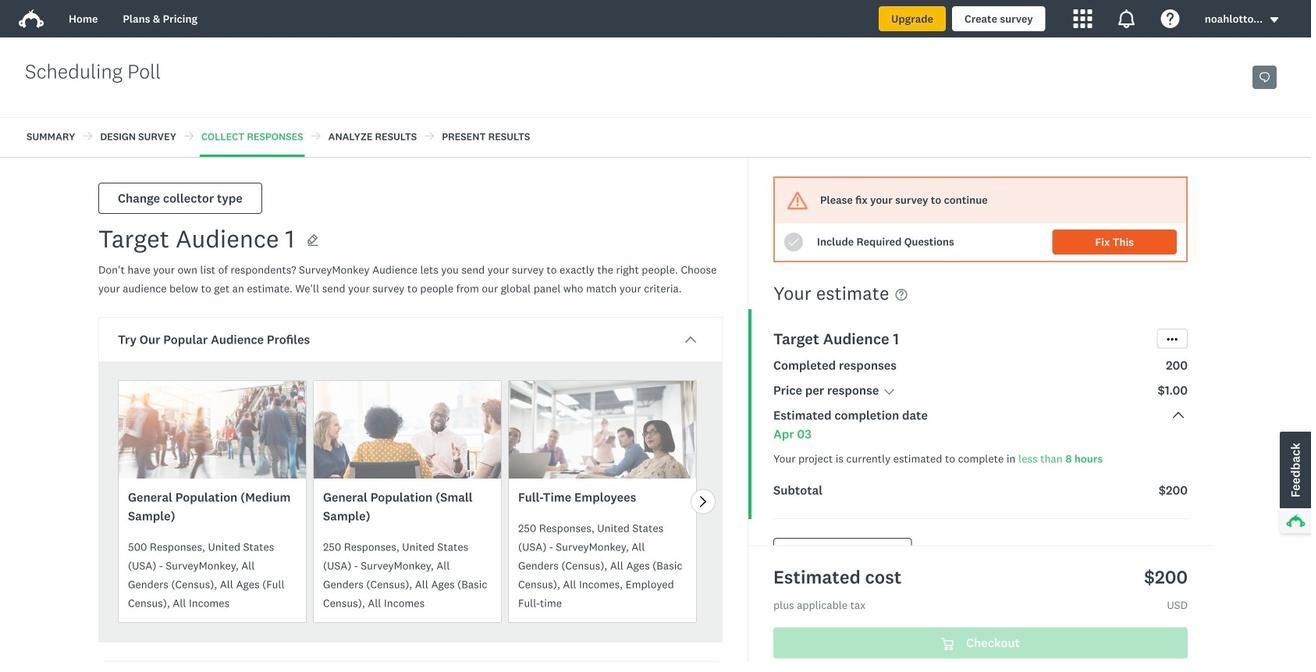 Task type: describe. For each thing, give the bounding box(es) containing it.
general population (medium sample) image
[[119, 381, 306, 506]]

next presets image
[[697, 495, 710, 508]]

collapse image
[[1173, 409, 1185, 421]]

help image
[[896, 289, 908, 301]]

expand the detail menu for your panel named "target audience 1" image
[[1168, 334, 1178, 345]]



Task type: locate. For each thing, give the bounding box(es) containing it.
comment image
[[1260, 72, 1271, 82]]

brand logo image
[[19, 6, 44, 31], [19, 9, 44, 28]]

2 brand logo image from the top
[[19, 9, 44, 28]]

edit image
[[307, 234, 319, 246], [308, 234, 318, 246]]

chevron up image
[[685, 333, 697, 346], [686, 337, 697, 343]]

general population (small sample) image
[[314, 381, 501, 506]]

expand cost details for your panel named "target audience 1" image
[[884, 386, 895, 397]]

1 edit image from the left
[[307, 234, 319, 246]]

help icon image
[[1162, 9, 1181, 28]]

1 brand logo image from the top
[[19, 6, 44, 31]]

collapse image
[[1174, 412, 1185, 418]]

notification center icon image
[[1118, 9, 1137, 28]]

products icon image
[[1074, 9, 1093, 28], [1074, 9, 1093, 28]]

2 edit image from the left
[[308, 234, 318, 246]]

dropdown arrow icon image
[[1270, 14, 1281, 25], [1271, 17, 1279, 23]]

warning image
[[788, 191, 808, 211]]



Task type: vqa. For each thing, say whether or not it's contained in the screenshot.
help icon
yes



